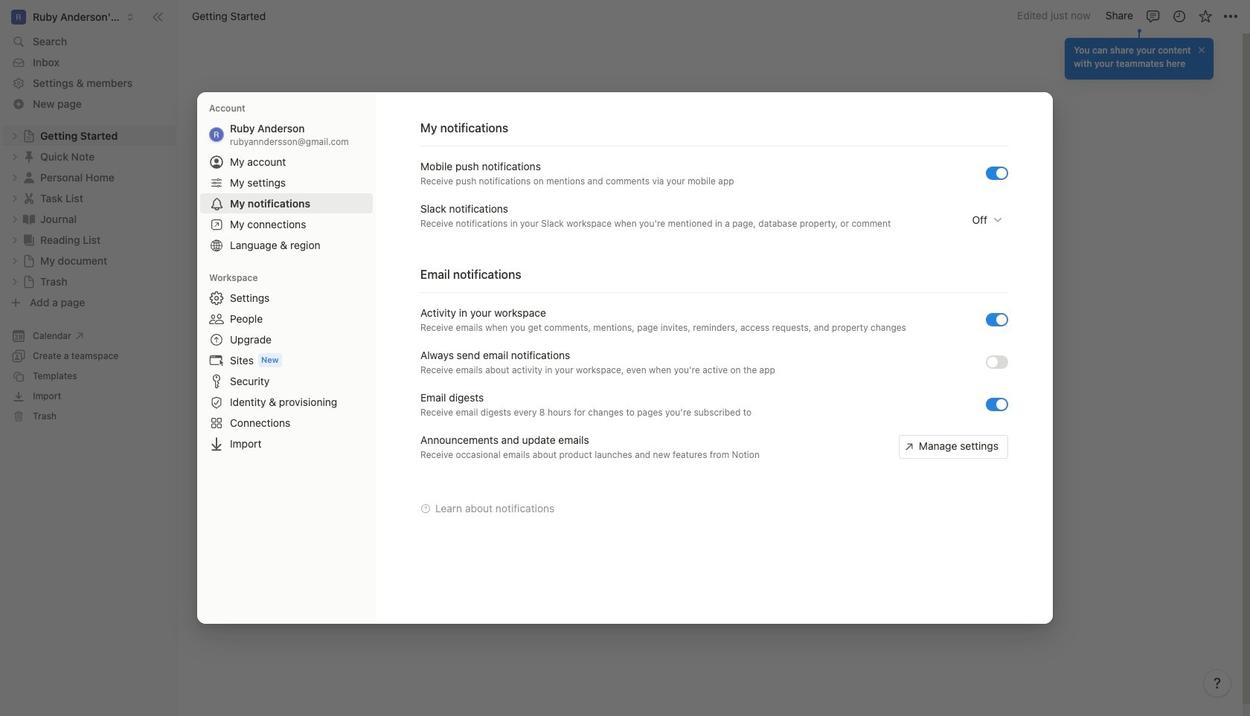 Task type: describe. For each thing, give the bounding box(es) containing it.
👋 image
[[449, 164, 464, 183]]

favorite image
[[1198, 9, 1213, 23]]

comments image
[[1146, 9, 1161, 23]]



Task type: vqa. For each thing, say whether or not it's contained in the screenshot.
5th Open icon from the top
no



Task type: locate. For each thing, give the bounding box(es) containing it.
updates image
[[1172, 9, 1187, 23]]

close sidebar image
[[152, 11, 164, 23]]



